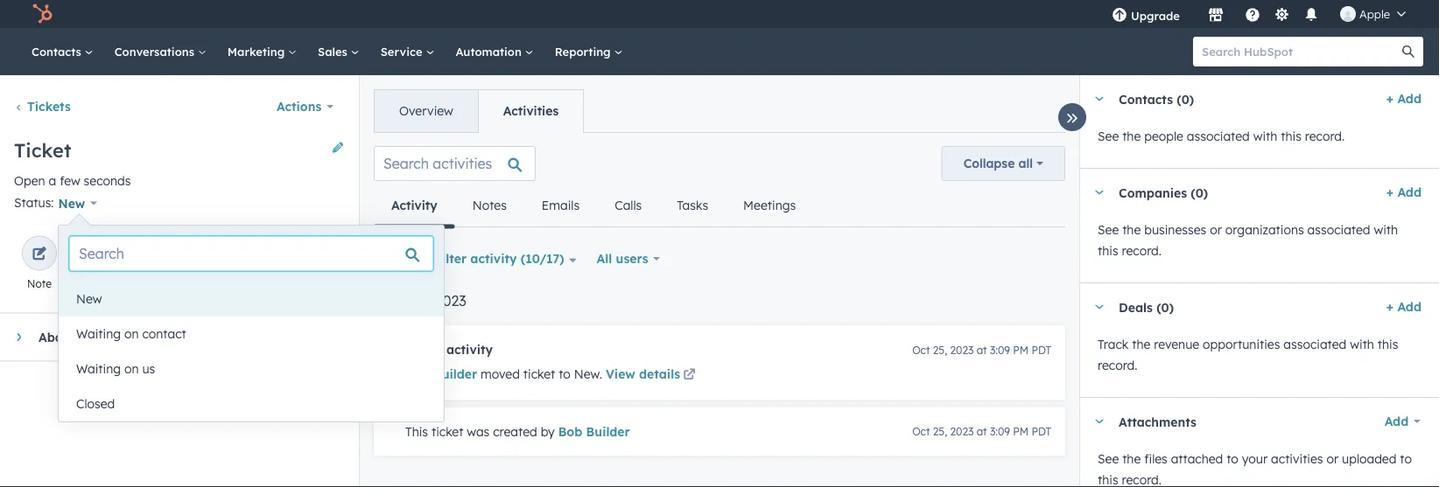 Task type: locate. For each thing, give the bounding box(es) containing it.
+ add for this
[[1386, 299, 1422, 315]]

bob down ticket activity
[[405, 367, 430, 382]]

ticket right moved
[[523, 367, 555, 382]]

overview link
[[375, 90, 478, 132]]

1 horizontal spatial ticket
[[432, 424, 463, 439]]

help image
[[1245, 8, 1261, 24]]

automation link
[[445, 28, 544, 75]]

3:09 inside ticket activity element
[[990, 344, 1010, 357]]

2 see from the top
[[1098, 222, 1119, 238]]

1 waiting from the top
[[76, 327, 121, 342]]

builder
[[433, 367, 477, 382], [586, 424, 630, 439]]

or
[[1210, 222, 1222, 238], [1327, 452, 1339, 467]]

caret image for deals (0)
[[1094, 305, 1105, 309]]

on for us
[[124, 362, 139, 377]]

1 vertical spatial 2023
[[950, 344, 974, 357]]

navigation up all
[[374, 185, 813, 229]]

navigation containing activity
[[374, 185, 813, 229]]

2 navigation from the top
[[374, 185, 813, 229]]

ticket up a
[[14, 138, 71, 162]]

bob
[[405, 367, 430, 382], [558, 424, 582, 439]]

menu
[[1099, 0, 1418, 28]]

bob builder image
[[1340, 6, 1356, 22]]

2 at from the top
[[977, 425, 987, 439]]

(0) up the 'people' at right
[[1177, 91, 1194, 107]]

the
[[1122, 129, 1141, 144], [1122, 222, 1141, 238], [1132, 337, 1151, 352], [1122, 452, 1141, 467]]

associated down contacts (0) dropdown button
[[1187, 129, 1250, 144]]

activity
[[470, 251, 517, 267], [446, 342, 493, 358]]

or down companies (0) dropdown button on the top of page
[[1210, 222, 1222, 238]]

0 vertical spatial oct 25, 2023 at 3:09 pm pdt
[[912, 344, 1051, 357]]

0 vertical spatial see
[[1098, 129, 1119, 144]]

1 caret image from the top
[[1094, 97, 1105, 101]]

1 navigation from the top
[[374, 89, 584, 133]]

see left 'files'
[[1098, 452, 1119, 467]]

1 + add button from the top
[[1386, 88, 1422, 109]]

1 horizontal spatial builder
[[586, 424, 630, 439]]

activity up the bob builder moved
[[446, 342, 493, 358]]

1 horizontal spatial bob
[[558, 424, 582, 439]]

the inside 'track the revenue opportunities associated with this record.'
[[1132, 337, 1151, 352]]

(0) up businesses
[[1191, 185, 1208, 200]]

notifications image
[[1303, 8, 1319, 24]]

track the revenue opportunities associated with this record.
[[1098, 337, 1398, 373]]

0 vertical spatial or
[[1210, 222, 1222, 238]]

Search HubSpot search field
[[1193, 37, 1408, 67]]

0 vertical spatial contacts
[[32, 44, 85, 59]]

1 vertical spatial + add button
[[1386, 182, 1422, 203]]

october 2023
[[377, 292, 466, 310]]

2 vertical spatial caret image
[[1094, 305, 1105, 309]]

0 vertical spatial waiting
[[76, 327, 121, 342]]

conversations
[[114, 44, 198, 59]]

ticket up 'waiting on us' on the bottom left of the page
[[105, 330, 139, 345]]

the left 'files'
[[1122, 452, 1141, 467]]

filter left the by:
[[377, 251, 406, 267]]

.
[[599, 367, 602, 382]]

closed button
[[59, 387, 444, 422]]

1 vertical spatial waiting
[[76, 362, 121, 377]]

1 vertical spatial (0)
[[1191, 185, 1208, 200]]

associated right organizations
[[1307, 222, 1370, 238]]

details
[[639, 367, 680, 382]]

2 vertical spatial (0)
[[1157, 300, 1174, 315]]

1 vertical spatial activity
[[446, 342, 493, 358]]

+ for record.
[[1386, 91, 1394, 106]]

open
[[14, 173, 45, 189]]

caret image left attachments
[[1094, 420, 1105, 424]]

0 horizontal spatial or
[[1210, 222, 1222, 238]]

bob right by
[[558, 424, 582, 439]]

navigation containing overview
[[374, 89, 584, 133]]

2 vertical spatial +
[[1386, 299, 1394, 315]]

bob builder button inside ticket activity element
[[405, 364, 477, 385]]

0 vertical spatial pm
[[1013, 344, 1029, 357]]

see inside see the businesses or organizations associated with this record.
[[1098, 222, 1119, 238]]

1 + add from the top
[[1386, 91, 1422, 106]]

pdt
[[1032, 344, 1051, 357], [1032, 425, 1051, 439]]

caret image inside about this ticket dropdown button
[[17, 332, 21, 343]]

2 pdt from the top
[[1032, 425, 1051, 439]]

0 vertical spatial new
[[58, 196, 85, 211]]

2 on from the top
[[124, 362, 139, 377]]

help button
[[1238, 0, 1268, 28]]

1 vertical spatial contacts
[[1119, 91, 1173, 107]]

ticket activity
[[405, 342, 493, 358]]

waiting for waiting on us
[[76, 362, 121, 377]]

see the people associated with this record.
[[1098, 129, 1345, 144]]

0 vertical spatial 25,
[[933, 344, 947, 357]]

call
[[142, 277, 161, 290]]

2 vertical spatial + add button
[[1386, 297, 1422, 318]]

the right track
[[1132, 337, 1151, 352]]

caret image inside contacts (0) dropdown button
[[1094, 97, 1105, 101]]

menu item
[[1192, 0, 1196, 28]]

0 horizontal spatial builder
[[433, 367, 477, 382]]

view details link
[[606, 365, 699, 386]]

0 vertical spatial caret image
[[17, 332, 21, 343]]

tasks
[[677, 198, 708, 213]]

contacts down hubspot link
[[32, 44, 85, 59]]

marketplaces button
[[1197, 0, 1234, 28]]

3 + from the top
[[1386, 299, 1394, 315]]

ticket for ticket
[[14, 138, 71, 162]]

to left '.'
[[559, 367, 571, 382]]

new inside dropdown button
[[58, 196, 85, 211]]

new button
[[54, 192, 109, 215]]

3 + add button from the top
[[1386, 297, 1422, 318]]

the left the 'people' at right
[[1122, 129, 1141, 144]]

contacts inside dropdown button
[[1119, 91, 1173, 107]]

1 see from the top
[[1098, 129, 1119, 144]]

0 vertical spatial + add
[[1386, 91, 1422, 106]]

email
[[82, 277, 109, 290]]

ticket inside ticket activity element
[[405, 342, 443, 358]]

builder down ticket activity
[[433, 367, 477, 382]]

1 vertical spatial caret image
[[1094, 190, 1105, 195]]

see for see the businesses or organizations associated with this record.
[[1098, 222, 1119, 238]]

3 see from the top
[[1098, 452, 1119, 467]]

caret image left companies
[[1094, 190, 1105, 195]]

waiting inside button
[[76, 362, 121, 377]]

1 horizontal spatial filter
[[435, 251, 467, 267]]

record.
[[1305, 129, 1345, 144], [1122, 243, 1162, 259], [1098, 358, 1137, 373], [1122, 473, 1162, 488]]

builder down '.'
[[586, 424, 630, 439]]

0 vertical spatial bob
[[405, 367, 430, 382]]

this
[[1281, 129, 1302, 144], [1098, 243, 1118, 259], [79, 330, 101, 345], [1378, 337, 1398, 352], [1098, 473, 1118, 488]]

to right uploaded in the bottom of the page
[[1400, 452, 1412, 467]]

caret image for attachments
[[1094, 420, 1105, 424]]

1 horizontal spatial or
[[1327, 452, 1339, 467]]

2 vertical spatial with
[[1350, 337, 1374, 352]]

(0) for companies (0)
[[1191, 185, 1208, 200]]

on left 'contact'
[[124, 327, 139, 342]]

1 vertical spatial see
[[1098, 222, 1119, 238]]

caret image inside attachments dropdown button
[[1094, 420, 1105, 424]]

2 vertical spatial new
[[574, 367, 599, 382]]

0 vertical spatial ticket
[[14, 138, 71, 162]]

the inside see the businesses or organizations associated with this record.
[[1122, 222, 1141, 238]]

caret image
[[17, 332, 21, 343], [1094, 420, 1105, 424]]

2 filter from the left
[[435, 251, 467, 267]]

bob inside ticket activity element
[[405, 367, 430, 382]]

(0) inside "dropdown button"
[[1157, 300, 1174, 315]]

the down companies
[[1122, 222, 1141, 238]]

navigation inside the october 2023 feed
[[374, 185, 813, 229]]

list box
[[59, 282, 444, 422]]

1 horizontal spatial ticket
[[405, 342, 443, 358]]

1 vertical spatial caret image
[[1094, 420, 1105, 424]]

0 vertical spatial +
[[1386, 91, 1394, 106]]

on left us
[[124, 362, 139, 377]]

ticket up the bob builder moved
[[405, 342, 443, 358]]

2 vertical spatial associated
[[1284, 337, 1347, 352]]

0 horizontal spatial ticket
[[105, 330, 139, 345]]

3 + add from the top
[[1386, 299, 1422, 315]]

1 on from the top
[[124, 327, 139, 342]]

see inside see the files attached to your activities or uploaded to this record.
[[1098, 452, 1119, 467]]

+ for with
[[1386, 185, 1394, 200]]

activities
[[1271, 452, 1323, 467]]

by
[[541, 424, 555, 439]]

caret image inside companies (0) dropdown button
[[1094, 190, 1105, 195]]

1 vertical spatial pm
[[1013, 425, 1029, 439]]

0 vertical spatial + add button
[[1386, 88, 1422, 109]]

activity left (10/17)
[[470, 251, 517, 267]]

more image
[[312, 247, 327, 263]]

filter for filter by:
[[377, 251, 406, 267]]

oct inside ticket activity element
[[912, 344, 930, 357]]

activity for ticket
[[446, 342, 493, 358]]

ticket
[[105, 330, 139, 345], [523, 367, 555, 382], [432, 424, 463, 439]]

activities
[[503, 103, 559, 119]]

0 horizontal spatial caret image
[[17, 332, 21, 343]]

1 vertical spatial ticket
[[405, 342, 443, 358]]

1 horizontal spatial caret image
[[1094, 420, 1105, 424]]

(10/17)
[[521, 251, 564, 267]]

2 + from the top
[[1386, 185, 1394, 200]]

with inside see the businesses or organizations associated with this record.
[[1374, 222, 1398, 238]]

1 vertical spatial navigation
[[374, 185, 813, 229]]

waiting for waiting on contact
[[76, 327, 121, 342]]

sales link
[[307, 28, 370, 75]]

0 horizontal spatial bob builder button
[[405, 364, 477, 385]]

0 vertical spatial caret image
[[1094, 97, 1105, 101]]

0 vertical spatial oct
[[912, 344, 930, 357]]

the for businesses
[[1122, 222, 1141, 238]]

0 vertical spatial on
[[124, 327, 139, 342]]

this
[[405, 424, 428, 439]]

add for track the revenue opportunities associated with this record.
[[1397, 299, 1422, 315]]

1 + from the top
[[1386, 91, 1394, 106]]

to new .
[[559, 367, 606, 382]]

or inside see the businesses or organizations associated with this record.
[[1210, 222, 1222, 238]]

to left the your
[[1227, 452, 1239, 467]]

associated inside see the businesses or organizations associated with this record.
[[1307, 222, 1370, 238]]

1 vertical spatial pdt
[[1032, 425, 1051, 439]]

1 vertical spatial +
[[1386, 185, 1394, 200]]

0 vertical spatial ticket
[[105, 330, 139, 345]]

search button
[[1394, 37, 1423, 67]]

1 vertical spatial 25,
[[933, 425, 947, 439]]

was
[[467, 424, 490, 439]]

0 horizontal spatial bob
[[405, 367, 430, 382]]

all users button
[[585, 242, 672, 277]]

0 vertical spatial navigation
[[374, 89, 584, 133]]

1 vertical spatial oct
[[912, 425, 930, 439]]

1 pdt from the top
[[1032, 344, 1051, 357]]

1 vertical spatial new
[[76, 291, 102, 307]]

companies (0) button
[[1080, 169, 1379, 216]]

0 vertical spatial 2023
[[435, 292, 466, 310]]

menu containing apple
[[1099, 0, 1418, 28]]

caret image left about
[[17, 332, 21, 343]]

1 vertical spatial 3:09
[[990, 425, 1010, 439]]

+ add
[[1386, 91, 1422, 106], [1386, 185, 1422, 200], [1386, 299, 1422, 315]]

1 oct from the top
[[912, 344, 930, 357]]

0 vertical spatial pdt
[[1032, 344, 1051, 357]]

tickets
[[27, 99, 71, 114]]

meeting image
[[256, 247, 271, 263]]

1 25, from the top
[[933, 344, 947, 357]]

1 vertical spatial associated
[[1307, 222, 1370, 238]]

at
[[977, 344, 987, 357], [977, 425, 987, 439]]

settings link
[[1271, 5, 1293, 23]]

october
[[377, 292, 431, 310]]

caret image inside deals (0) "dropdown button"
[[1094, 305, 1105, 309]]

1 vertical spatial + add
[[1386, 185, 1422, 200]]

(0) for deals (0)
[[1157, 300, 1174, 315]]

caret image left contacts (0)
[[1094, 97, 1105, 101]]

0 horizontal spatial contacts
[[32, 44, 85, 59]]

add inside popup button
[[1385, 414, 1409, 429]]

calls
[[615, 198, 642, 213]]

all users
[[597, 251, 648, 267]]

see down companies
[[1098, 222, 1119, 238]]

task
[[197, 277, 218, 290]]

on inside button
[[124, 327, 139, 342]]

1 oct 25, 2023 at 3:09 pm pdt from the top
[[912, 344, 1051, 357]]

add
[[1397, 91, 1422, 106], [1397, 185, 1422, 200], [1397, 299, 1422, 315], [1385, 414, 1409, 429]]

2 vertical spatial + add
[[1386, 299, 1422, 315]]

waiting up 'waiting on us' on the bottom left of the page
[[76, 327, 121, 342]]

0 horizontal spatial to
[[559, 367, 571, 382]]

companies
[[1119, 185, 1187, 200]]

see for see the files attached to your activities or uploaded to this record.
[[1098, 452, 1119, 467]]

the inside see the files attached to your activities or uploaded to this record.
[[1122, 452, 1141, 467]]

2 + add from the top
[[1386, 185, 1422, 200]]

this inside 'track the revenue opportunities associated with this record.'
[[1378, 337, 1398, 352]]

1 pm from the top
[[1013, 344, 1029, 357]]

add for see the businesses or organizations associated with this record.
[[1397, 185, 1422, 200]]

or right activities
[[1327, 452, 1339, 467]]

0 horizontal spatial filter
[[377, 251, 406, 267]]

(0) inside dropdown button
[[1191, 185, 1208, 200]]

2 horizontal spatial ticket
[[523, 367, 555, 382]]

2 + add button from the top
[[1386, 182, 1422, 203]]

+ add button
[[1386, 88, 1422, 109], [1386, 182, 1422, 203], [1386, 297, 1422, 318]]

2 vertical spatial see
[[1098, 452, 1119, 467]]

1 vertical spatial oct 25, 2023 at 3:09 pm pdt
[[912, 425, 1051, 439]]

caret image left deals
[[1094, 305, 1105, 309]]

filter right the by:
[[435, 251, 467, 267]]

bob builder button down ticket activity
[[405, 364, 477, 385]]

new down the email
[[76, 291, 102, 307]]

(0) inside dropdown button
[[1177, 91, 1194, 107]]

with inside 'track the revenue opportunities associated with this record.'
[[1350, 337, 1374, 352]]

1 vertical spatial or
[[1327, 452, 1339, 467]]

(0)
[[1177, 91, 1194, 107], [1191, 185, 1208, 200], [1157, 300, 1174, 315]]

all
[[1018, 156, 1033, 171]]

new left view
[[574, 367, 599, 382]]

+
[[1386, 91, 1394, 106], [1386, 185, 1394, 200], [1386, 299, 1394, 315]]

1 horizontal spatial contacts
[[1119, 91, 1173, 107]]

builder inside ticket activity element
[[433, 367, 477, 382]]

collapse
[[963, 156, 1015, 171]]

navigation up the search activities search box
[[374, 89, 584, 133]]

filter by:
[[377, 251, 427, 267]]

0 vertical spatial builder
[[433, 367, 477, 382]]

contacts link
[[21, 28, 104, 75]]

ticket
[[14, 138, 71, 162], [405, 342, 443, 358]]

this inside dropdown button
[[79, 330, 101, 345]]

2 oct from the top
[[912, 425, 930, 439]]

0 vertical spatial activity
[[470, 251, 517, 267]]

october 2023 feed
[[360, 132, 1079, 478]]

2 oct 25, 2023 at 3:09 pm pdt from the top
[[912, 425, 1051, 439]]

1 vertical spatial builder
[[586, 424, 630, 439]]

list box containing new
[[59, 282, 444, 422]]

1 horizontal spatial bob builder button
[[558, 421, 630, 442]]

see left the 'people' at right
[[1098, 129, 1119, 144]]

bob builder button right by
[[558, 421, 630, 442]]

record. inside 'track the revenue opportunities associated with this record.'
[[1098, 358, 1137, 373]]

on inside button
[[124, 362, 139, 377]]

ticket left was
[[432, 424, 463, 439]]

1 at from the top
[[977, 344, 987, 357]]

the for people
[[1122, 129, 1141, 144]]

(0) right deals
[[1157, 300, 1174, 315]]

0 vertical spatial 3:09
[[990, 344, 1010, 357]]

new down open a few seconds
[[58, 196, 85, 211]]

3 caret image from the top
[[1094, 305, 1105, 309]]

caret image for about this ticket
[[17, 332, 21, 343]]

to
[[559, 367, 571, 382], [1227, 452, 1239, 467], [1400, 452, 1412, 467]]

0 vertical spatial (0)
[[1177, 91, 1194, 107]]

+ add button for track the revenue opportunities associated with this record.
[[1386, 297, 1422, 318]]

3:09
[[990, 344, 1010, 357], [990, 425, 1010, 439]]

1 3:09 from the top
[[990, 344, 1010, 357]]

new inside ticket activity element
[[574, 367, 599, 382]]

note image
[[32, 247, 47, 263]]

calls button
[[597, 185, 659, 227]]

1 vertical spatial ticket
[[523, 367, 555, 382]]

waiting inside button
[[76, 327, 121, 342]]

users
[[616, 251, 648, 267]]

about
[[39, 330, 75, 345]]

1 vertical spatial with
[[1374, 222, 1398, 238]]

moved
[[481, 367, 520, 382]]

0 horizontal spatial ticket
[[14, 138, 71, 162]]

actions
[[277, 99, 321, 114]]

oct
[[912, 344, 930, 357], [912, 425, 930, 439]]

contacts (0)
[[1119, 91, 1194, 107]]

1 vertical spatial on
[[124, 362, 139, 377]]

1 filter from the left
[[377, 251, 406, 267]]

caret image
[[1094, 97, 1105, 101], [1094, 190, 1105, 195], [1094, 305, 1105, 309]]

(0) for contacts (0)
[[1177, 91, 1194, 107]]

navigation
[[374, 89, 584, 133], [374, 185, 813, 229]]

2 waiting from the top
[[76, 362, 121, 377]]

this inside see the businesses or organizations associated with this record.
[[1098, 243, 1118, 259]]

on for contact
[[124, 327, 139, 342]]

2 caret image from the top
[[1094, 190, 1105, 195]]

meetings
[[743, 198, 796, 213]]

1 vertical spatial at
[[977, 425, 987, 439]]

ticket activity element
[[374, 326, 1065, 400]]

0 vertical spatial bob builder button
[[405, 364, 477, 385]]

notes button
[[455, 185, 524, 227]]

contacts up the 'people' at right
[[1119, 91, 1173, 107]]

waiting down about this ticket
[[76, 362, 121, 377]]

add button
[[1373, 404, 1422, 439]]

associated right opportunities
[[1284, 337, 1347, 352]]

0 vertical spatial at
[[977, 344, 987, 357]]

view
[[606, 367, 635, 382]]



Task type: vqa. For each thing, say whether or not it's contained in the screenshot.
4th press to sort. element from the right
no



Task type: describe. For each thing, give the bounding box(es) containing it.
contact
[[142, 327, 186, 342]]

all
[[597, 251, 612, 267]]

status:
[[14, 195, 54, 211]]

email image
[[88, 247, 103, 263]]

2 25, from the top
[[933, 425, 947, 439]]

search image
[[1402, 46, 1415, 58]]

pdt inside ticket activity element
[[1032, 344, 1051, 357]]

record. inside see the files attached to your activities or uploaded to this record.
[[1122, 473, 1162, 488]]

2023 inside ticket activity element
[[950, 344, 974, 357]]

marketing link
[[217, 28, 307, 75]]

ticket inside dropdown button
[[105, 330, 139, 345]]

task image
[[200, 247, 215, 263]]

reporting
[[555, 44, 614, 59]]

waiting on contact button
[[59, 317, 444, 352]]

pm inside ticket activity element
[[1013, 344, 1029, 357]]

activities link
[[478, 90, 583, 132]]

0 vertical spatial associated
[[1187, 129, 1250, 144]]

tasks button
[[659, 185, 726, 227]]

waiting on us
[[76, 362, 155, 377]]

new button
[[59, 282, 444, 317]]

the for revenue
[[1132, 337, 1151, 352]]

your
[[1242, 452, 1268, 467]]

contacts for contacts
[[32, 44, 85, 59]]

contacts for contacts (0)
[[1119, 91, 1173, 107]]

marketing
[[227, 44, 288, 59]]

a
[[49, 173, 56, 189]]

seconds
[[84, 173, 131, 189]]

filter for filter activity (10/17)
[[435, 251, 467, 267]]

0 vertical spatial with
[[1253, 129, 1277, 144]]

uploaded
[[1342, 452, 1397, 467]]

activity
[[391, 198, 437, 213]]

attachments
[[1119, 414, 1197, 430]]

few
[[60, 173, 80, 189]]

at inside ticket activity element
[[977, 344, 987, 357]]

Search search field
[[69, 236, 433, 271]]

2 vertical spatial 2023
[[950, 425, 974, 439]]

this inside see the files attached to your activities or uploaded to this record.
[[1098, 473, 1118, 488]]

attached
[[1171, 452, 1223, 467]]

meetings button
[[726, 185, 813, 227]]

+ add button for see the people associated with this record.
[[1386, 88, 1422, 109]]

link opens in a new window image
[[683, 370, 695, 382]]

created
[[493, 424, 537, 439]]

tickets link
[[14, 99, 71, 114]]

apple
[[1359, 7, 1390, 21]]

see the files attached to your activities or uploaded to this record.
[[1098, 452, 1412, 488]]

view details
[[606, 367, 680, 382]]

caret image for contacts (0)
[[1094, 97, 1105, 101]]

apple button
[[1330, 0, 1416, 28]]

contacts (0) button
[[1080, 75, 1379, 123]]

record. inside see the businesses or organizations associated with this record.
[[1122, 243, 1162, 259]]

revenue
[[1154, 337, 1199, 352]]

service link
[[370, 28, 445, 75]]

or inside see the files attached to your activities or uploaded to this record.
[[1327, 452, 1339, 467]]

activity for filter
[[470, 251, 517, 267]]

2 3:09 from the top
[[990, 425, 1010, 439]]

service
[[380, 44, 426, 59]]

collapse all button
[[942, 146, 1065, 181]]

us
[[142, 362, 155, 377]]

open a few seconds
[[14, 173, 131, 189]]

bob builder moved
[[405, 367, 520, 382]]

deals (0) button
[[1080, 284, 1379, 331]]

new inside button
[[76, 291, 102, 307]]

businesses
[[1144, 222, 1207, 238]]

attachments button
[[1080, 398, 1366, 446]]

+ for this
[[1386, 299, 1394, 315]]

track
[[1098, 337, 1129, 352]]

hubspot image
[[32, 4, 53, 25]]

2 pm from the top
[[1013, 425, 1029, 439]]

Search activities search field
[[374, 146, 536, 181]]

emails button
[[524, 185, 597, 227]]

conversations link
[[104, 28, 217, 75]]

reporting link
[[544, 28, 633, 75]]

to inside ticket activity element
[[559, 367, 571, 382]]

+ add for record.
[[1386, 91, 1422, 106]]

marketplaces image
[[1208, 8, 1224, 24]]

ticket for ticket activity
[[405, 342, 443, 358]]

associated inside 'track the revenue opportunities associated with this record.'
[[1284, 337, 1347, 352]]

notes
[[472, 198, 507, 213]]

hubspot link
[[21, 4, 66, 25]]

2 vertical spatial ticket
[[432, 424, 463, 439]]

see for see the people associated with this record.
[[1098, 129, 1119, 144]]

call image
[[144, 247, 159, 263]]

about this ticket
[[39, 330, 139, 345]]

upgrade
[[1131, 8, 1180, 23]]

deals
[[1119, 300, 1153, 315]]

notifications button
[[1296, 0, 1326, 28]]

+ add for with
[[1386, 185, 1422, 200]]

by:
[[410, 251, 427, 267]]

this ticket was created by bob builder
[[405, 424, 630, 439]]

1 vertical spatial bob builder button
[[558, 421, 630, 442]]

deals (0)
[[1119, 300, 1174, 315]]

upgrade image
[[1112, 8, 1127, 24]]

2 horizontal spatial to
[[1400, 452, 1412, 467]]

1 horizontal spatial to
[[1227, 452, 1239, 467]]

closed
[[76, 397, 115, 412]]

link opens in a new window image
[[683, 365, 695, 386]]

collapse all
[[963, 156, 1033, 171]]

the for files
[[1122, 452, 1141, 467]]

organizations
[[1225, 222, 1304, 238]]

waiting on us button
[[59, 352, 444, 387]]

emails
[[542, 198, 580, 213]]

companies (0)
[[1119, 185, 1208, 200]]

25, inside ticket activity element
[[933, 344, 947, 357]]

oct 25, 2023 at 3:09 pm pdt inside ticket activity element
[[912, 344, 1051, 357]]

more
[[307, 277, 332, 290]]

caret image for companies (0)
[[1094, 190, 1105, 195]]

actions button
[[265, 89, 345, 124]]

automation
[[456, 44, 525, 59]]

add for see the people associated with this record.
[[1397, 91, 1422, 106]]

files
[[1144, 452, 1167, 467]]

people
[[1144, 129, 1183, 144]]

filter activity (10/17)
[[435, 251, 564, 267]]

about this ticket button
[[0, 314, 341, 361]]

settings image
[[1274, 7, 1290, 23]]

+ add button for see the businesses or organizations associated with this record.
[[1386, 182, 1422, 203]]

opportunities
[[1203, 337, 1280, 352]]

sales
[[318, 44, 351, 59]]

1 vertical spatial bob
[[558, 424, 582, 439]]



